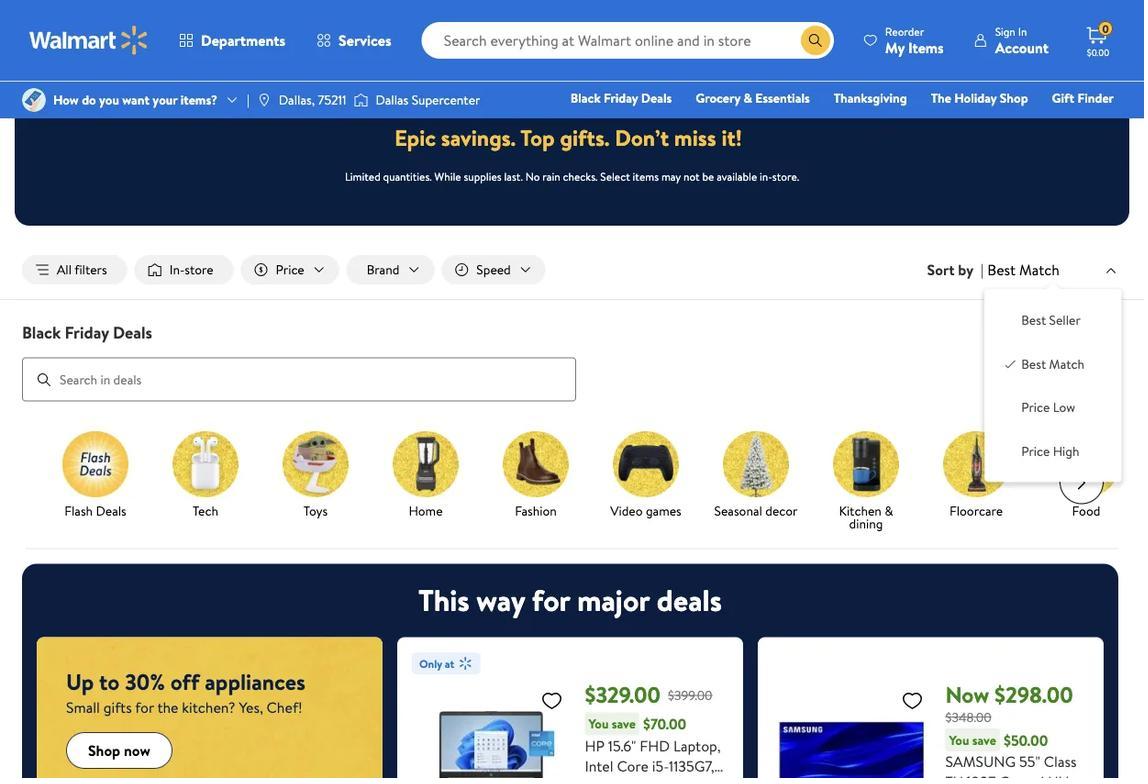 Task type: vqa. For each thing, say whether or not it's contained in the screenshot.
the $110.00
no



Task type: locate. For each thing, give the bounding box(es) containing it.
now
[[946, 680, 990, 710]]

electronics
[[619, 115, 681, 133]]

grocery
[[696, 89, 741, 107]]

0 horizontal spatial save
[[612, 715, 636, 733]]

& for essentials
[[744, 89, 752, 107]]

you up hp
[[589, 715, 609, 733]]

|
[[247, 91, 249, 109], [981, 260, 984, 280]]

price left the low
[[1022, 399, 1050, 416]]

grocery & essentials
[[696, 89, 810, 107]]

deals
[[641, 89, 672, 107], [113, 321, 152, 344], [96, 502, 126, 520]]

departments
[[201, 30, 286, 50]]

way
[[477, 580, 525, 621]]

0 horizontal spatial black friday deals
[[22, 321, 152, 344]]

price left the high
[[1022, 442, 1050, 460]]

deals up electronics link
[[641, 89, 672, 107]]

1 vertical spatial fashion
[[515, 502, 557, 520]]

0 horizontal spatial &
[[744, 89, 752, 107]]

one debit
[[973, 115, 1036, 133]]

0 vertical spatial &
[[744, 89, 752, 107]]

friday up electronics link
[[604, 89, 638, 107]]

now
[[124, 741, 150, 761]]

best right best match radio
[[1022, 355, 1046, 373]]

match
[[1020, 260, 1060, 280], [1050, 355, 1085, 373]]

fashion down shop fashion 'image'
[[515, 502, 557, 520]]

toy
[[705, 115, 724, 133]]

for left the
[[135, 698, 154, 718]]

0 vertical spatial fashion link
[[828, 114, 887, 134]]

best
[[988, 260, 1016, 280], [1022, 311, 1046, 329], [1022, 355, 1046, 373]]

1 horizontal spatial &
[[885, 502, 893, 520]]

0 horizontal spatial |
[[247, 91, 249, 109]]

home down essentials
[[779, 115, 813, 133]]

0 vertical spatial black
[[571, 89, 601, 107]]

dallas
[[376, 91, 409, 109]]

best match right best match radio
[[1022, 355, 1085, 373]]

option group
[[1000, 304, 1107, 467]]

shop left now at the bottom left of the page
[[88, 741, 120, 761]]

now $298.00 $348.00 you save $50.00 samsung 55" class tu690t crystal uh
[[946, 680, 1081, 778]]

friday down filters
[[65, 321, 109, 344]]

dallas,
[[279, 91, 315, 109]]

may
[[662, 168, 681, 184]]

sign in to add to favorites list, samsung 55" class tu690t crystal uhd 4k smart television - un55tu690tfxza (new) image
[[902, 689, 924, 712]]

1 horizontal spatial  image
[[257, 93, 272, 107]]

$399.00
[[668, 686, 713, 704]]

Search in deals search field
[[22, 358, 576, 402]]

shop fashion image
[[503, 431, 569, 497]]

1 vertical spatial match
[[1050, 355, 1085, 373]]

match up best seller at the right top
[[1020, 260, 1060, 280]]

you inside now $298.00 $348.00 you save $50.00 samsung 55" class tu690t crystal uh
[[949, 731, 969, 749]]

price
[[276, 261, 304, 279], [1022, 399, 1050, 416], [1022, 442, 1050, 460]]

8gb
[[585, 776, 613, 778]]

for
[[532, 580, 570, 621], [135, 698, 154, 718]]

1135g7,
[[669, 756, 714, 776]]

you inside you save $70.00 hp 15.6" fhd laptop, intel core i5-1135g7, 8gb ram, 256
[[589, 715, 609, 733]]

deals right flash
[[96, 502, 126, 520]]

option group containing best seller
[[1000, 304, 1107, 467]]

Search search field
[[422, 22, 834, 59]]

select
[[600, 168, 630, 184]]

| left dallas,
[[247, 91, 249, 109]]

hp
[[585, 736, 605, 756]]

electronics link
[[611, 114, 689, 134]]

best right by
[[988, 260, 1016, 280]]

| right by
[[981, 260, 984, 280]]

1 vertical spatial deals
[[113, 321, 152, 344]]

home link
[[771, 114, 821, 134], [378, 431, 474, 521]]

0 vertical spatial price
[[276, 261, 304, 279]]

black friday deals inside search box
[[22, 321, 152, 344]]

 image left the how
[[22, 88, 46, 112]]

15.6"
[[608, 736, 636, 756]]

thanksgiving
[[834, 89, 907, 107]]

1 horizontal spatial for
[[532, 580, 570, 621]]

0 vertical spatial match
[[1020, 260, 1060, 280]]

1 vertical spatial friday
[[65, 321, 109, 344]]

for right way
[[532, 580, 570, 621]]

friday inside "black friday deals" link
[[604, 89, 638, 107]]

 image
[[354, 91, 368, 109]]

food link
[[1039, 431, 1134, 521]]

& for dining
[[885, 502, 893, 520]]

shop
[[1000, 89, 1028, 107], [727, 115, 755, 133], [88, 741, 120, 761]]

samsung
[[946, 752, 1016, 772]]

search image
[[37, 372, 51, 387]]

1 horizontal spatial home
[[779, 115, 813, 133]]

0 vertical spatial fashion
[[836, 115, 879, 133]]

& right grocery
[[744, 89, 752, 107]]

30%
[[125, 667, 165, 698]]

all filters
[[57, 261, 107, 279]]

1 vertical spatial black friday deals
[[22, 321, 152, 344]]

friday
[[604, 89, 638, 107], [65, 321, 109, 344]]

black friday deals down filters
[[22, 321, 152, 344]]

55"
[[1020, 752, 1041, 772]]

1 horizontal spatial save
[[973, 731, 997, 749]]

best match up best seller at the right top
[[988, 260, 1060, 280]]

1 horizontal spatial fashion
[[836, 115, 879, 133]]

gift finder link
[[1044, 88, 1122, 108]]

rain
[[543, 168, 560, 184]]

& right dining
[[885, 502, 893, 520]]

departments button
[[163, 18, 301, 62]]

1 horizontal spatial |
[[981, 260, 984, 280]]

0 horizontal spatial shop
[[88, 741, 120, 761]]

1 horizontal spatial black friday deals
[[571, 89, 672, 107]]

0 horizontal spatial for
[[135, 698, 154, 718]]

save up samsung
[[973, 731, 997, 749]]

1 vertical spatial black
[[22, 321, 61, 344]]

fashion
[[836, 115, 879, 133], [515, 502, 557, 520]]

black up gifts.
[[571, 89, 601, 107]]

black
[[571, 89, 601, 107], [22, 321, 61, 344]]

shop tech image
[[173, 431, 239, 497]]

shop up debit
[[1000, 89, 1028, 107]]

grocery & essentials link
[[688, 88, 818, 108]]

in
[[1018, 23, 1027, 39]]

decor
[[766, 502, 798, 520]]

0 horizontal spatial fashion
[[515, 502, 557, 520]]

1 horizontal spatial friday
[[604, 89, 638, 107]]

price for price high
[[1022, 442, 1050, 460]]

0 vertical spatial home link
[[771, 114, 821, 134]]

tech
[[193, 502, 218, 520]]

1 vertical spatial home link
[[378, 431, 474, 521]]

black up the search icon
[[22, 321, 61, 344]]

0 horizontal spatial friday
[[65, 321, 109, 344]]

 image
[[22, 88, 46, 112], [257, 93, 272, 107]]

0 horizontal spatial black
[[22, 321, 61, 344]]

services button
[[301, 18, 407, 62]]

walmart image
[[29, 26, 149, 55]]

0 vertical spatial best match
[[988, 260, 1060, 280]]

 image left dallas,
[[257, 93, 272, 107]]

shop home image
[[393, 431, 459, 497]]

shop right the toy
[[727, 115, 755, 133]]

class
[[1044, 752, 1077, 772]]

price for price low
[[1022, 399, 1050, 416]]

1 vertical spatial home
[[409, 502, 443, 520]]

2 vertical spatial price
[[1022, 442, 1050, 460]]

save inside now $298.00 $348.00 you save $50.00 samsung 55" class tu690t crystal uh
[[973, 731, 997, 749]]

0 vertical spatial best
[[988, 260, 1016, 280]]

1 horizontal spatial black
[[571, 89, 601, 107]]

save up 15.6"
[[612, 715, 636, 733]]

price right the store
[[276, 261, 304, 279]]

Walmart Site-Wide search field
[[422, 22, 834, 59]]

games
[[646, 502, 682, 520]]

best left seller
[[1022, 311, 1046, 329]]

flash deals image
[[62, 431, 128, 497]]

shop food image
[[1054, 431, 1120, 497]]

home
[[779, 115, 813, 133], [409, 502, 443, 520]]

match down seller
[[1050, 355, 1085, 373]]

home down shop home image
[[409, 502, 443, 520]]

shop seasonal image
[[723, 431, 789, 497]]

how
[[53, 91, 79, 109]]

seller
[[1050, 311, 1081, 329]]

next slide for chipmodulewithimages list image
[[1060, 460, 1104, 504]]

$329.00
[[585, 680, 661, 710]]

in-
[[760, 168, 773, 184]]

& inside kitchen & dining
[[885, 502, 893, 520]]

sort by |
[[927, 260, 984, 280]]

shop toys image
[[283, 431, 349, 497]]

1 vertical spatial for
[[135, 698, 154, 718]]

0 horizontal spatial home
[[409, 502, 443, 520]]

0 vertical spatial friday
[[604, 89, 638, 107]]

this
[[419, 580, 470, 621]]

1 vertical spatial &
[[885, 502, 893, 520]]

you down $348.00
[[949, 731, 969, 749]]

black friday deals up electronics link
[[571, 89, 672, 107]]

up to 30% off appliances small gifts for the kitchen? yes, chef!
[[66, 667, 305, 718]]

i5-
[[652, 756, 669, 776]]

top
[[521, 122, 555, 153]]

0 horizontal spatial home link
[[378, 431, 474, 521]]

2 horizontal spatial shop
[[1000, 89, 1028, 107]]

0 horizontal spatial fashion link
[[488, 431, 584, 521]]

deals inside search box
[[113, 321, 152, 344]]

search icon image
[[808, 33, 823, 48]]

items
[[908, 37, 944, 57]]

supercenter
[[412, 91, 480, 109]]

reorder
[[885, 23, 924, 39]]

core
[[617, 756, 649, 776]]

speed button
[[442, 255, 546, 285]]

tech link
[[158, 431, 253, 521]]

0 vertical spatial shop
[[1000, 89, 1028, 107]]

1 horizontal spatial shop
[[727, 115, 755, 133]]

1 vertical spatial best match
[[1022, 355, 1085, 373]]

1 vertical spatial price
[[1022, 399, 1050, 416]]

while
[[435, 168, 461, 184]]

1 horizontal spatial you
[[949, 731, 969, 749]]

black inside search box
[[22, 321, 61, 344]]

best match
[[988, 260, 1060, 280], [1022, 355, 1085, 373]]

deals down in-store button
[[113, 321, 152, 344]]

1 horizontal spatial fashion link
[[828, 114, 887, 134]]

price for price
[[276, 261, 304, 279]]

 image for how do you want your items?
[[22, 88, 46, 112]]

finder
[[1078, 89, 1114, 107]]

0 horizontal spatial  image
[[22, 88, 46, 112]]

high
[[1053, 442, 1080, 460]]

store.
[[773, 168, 799, 184]]

0 horizontal spatial you
[[589, 715, 609, 733]]

fashion down thanksgiving
[[836, 115, 879, 133]]

not
[[684, 168, 700, 184]]

price inside dropdown button
[[276, 261, 304, 279]]

2 vertical spatial shop
[[88, 741, 120, 761]]

sign in account
[[996, 23, 1049, 57]]

low
[[1053, 399, 1076, 416]]

price high
[[1022, 442, 1080, 460]]

the
[[157, 698, 178, 718]]

match inside popup button
[[1020, 260, 1060, 280]]

1 vertical spatial |
[[981, 260, 984, 280]]



Task type: describe. For each thing, give the bounding box(es) containing it.
debit
[[1004, 115, 1036, 133]]

up
[[66, 667, 94, 698]]

supplies
[[464, 168, 502, 184]]

reorder my items
[[885, 23, 944, 57]]

$329.00 group
[[412, 652, 729, 778]]

checks.
[[563, 168, 598, 184]]

flash deals
[[64, 502, 126, 520]]

$348.00
[[946, 708, 992, 726]]

friday inside the black friday deals search box
[[65, 321, 109, 344]]

laptop,
[[674, 736, 721, 756]]

video games link
[[598, 431, 694, 521]]

kitchen?
[[182, 698, 235, 718]]

2 vertical spatial deals
[[96, 502, 126, 520]]

Black Friday Deals search field
[[0, 321, 1144, 402]]

best match inside option group
[[1022, 355, 1085, 373]]

off
[[170, 667, 200, 698]]

75211
[[318, 91, 346, 109]]

account
[[996, 37, 1049, 57]]

1 horizontal spatial home link
[[771, 114, 821, 134]]

quantities.
[[383, 168, 432, 184]]

speed
[[477, 261, 511, 279]]

fhd
[[640, 736, 670, 756]]

0 vertical spatial for
[[532, 580, 570, 621]]

$298.00
[[995, 680, 1073, 710]]

1 vertical spatial shop
[[727, 115, 755, 133]]

clear search field text image
[[779, 33, 794, 48]]

small
[[66, 698, 100, 718]]

$70.00
[[643, 714, 687, 734]]

0
[[1103, 21, 1109, 36]]

gift finder electronics
[[619, 89, 1114, 133]]

tu690t
[[946, 772, 996, 778]]

now $298.00 group
[[773, 652, 1089, 778]]

save inside you save $70.00 hp 15.6" fhd laptop, intel core i5-1135g7, 8gb ram, 256
[[612, 715, 636, 733]]

appliances
[[205, 667, 305, 698]]

chef!
[[267, 698, 302, 718]]

to
[[99, 667, 120, 698]]

last.
[[504, 168, 523, 184]]

in-
[[170, 261, 185, 279]]

be
[[703, 168, 714, 184]]

shop floorcare image
[[943, 431, 1010, 497]]

it!
[[722, 122, 742, 153]]

shop video games image
[[613, 431, 679, 497]]

best match inside best match popup button
[[988, 260, 1060, 280]]

items?
[[181, 91, 218, 109]]

0 vertical spatial |
[[247, 91, 249, 109]]

best inside popup button
[[988, 260, 1016, 280]]

limited quantities. while supplies last. no rain checks. select items may not be available in-store.
[[345, 168, 799, 184]]

best seller
[[1022, 311, 1081, 329]]

shop now
[[88, 741, 150, 761]]

holiday
[[955, 89, 997, 107]]

you
[[99, 91, 119, 109]]

food
[[1072, 502, 1101, 520]]

kitchen & dining link
[[819, 431, 914, 534]]

shop kitchen & dining image
[[833, 431, 899, 497]]

sign
[[996, 23, 1016, 39]]

essentials
[[756, 89, 810, 107]]

ram,
[[617, 776, 652, 778]]

one debit link
[[965, 114, 1044, 134]]

$0.00
[[1087, 46, 1110, 58]]

flash
[[64, 502, 93, 520]]

sign in to add to favorites list, hp 15.6" fhd laptop, intel core i5-1135g7, 8gb ram, 256gb ssd, silver, windows 11 home, 15-dy2795wm image
[[541, 689, 563, 712]]

at
[[445, 656, 455, 671]]

0 vertical spatial home
[[779, 115, 813, 133]]

yes,
[[239, 698, 263, 718]]

0 vertical spatial black friday deals
[[571, 89, 672, 107]]

walmart black friday deals for days image
[[403, 54, 741, 100]]

0 vertical spatial deals
[[641, 89, 672, 107]]

best match button
[[984, 258, 1122, 282]]

sort and filter section element
[[0, 240, 1144, 299]]

epic
[[395, 122, 436, 153]]

2 vertical spatial best
[[1022, 355, 1046, 373]]

1 vertical spatial best
[[1022, 311, 1046, 329]]

flash deals link
[[48, 431, 143, 521]]

the holiday shop
[[931, 89, 1028, 107]]

$50.00
[[1004, 730, 1048, 750]]

shop inside button
[[88, 741, 120, 761]]

my
[[885, 37, 905, 57]]

one
[[973, 115, 1001, 133]]

epic savings. top gifts. don't miss it!
[[395, 122, 742, 153]]

only at
[[419, 656, 455, 671]]

kitchen & dining
[[839, 502, 893, 532]]

price low
[[1022, 399, 1076, 416]]

registry link
[[895, 114, 958, 134]]

dallas supercenter
[[376, 91, 480, 109]]

all
[[57, 261, 72, 279]]

in-store
[[170, 261, 213, 279]]

services
[[339, 30, 392, 50]]

your
[[153, 91, 177, 109]]

in-store button
[[135, 255, 234, 285]]

1 vertical spatial fashion link
[[488, 431, 584, 521]]

items
[[633, 168, 659, 184]]

filters
[[74, 261, 107, 279]]

deals
[[657, 580, 722, 621]]

for inside up to 30% off appliances small gifts for the kitchen? yes, chef!
[[135, 698, 154, 718]]

limited
[[345, 168, 381, 184]]

how do you want your items?
[[53, 91, 218, 109]]

you save $70.00 hp 15.6" fhd laptop, intel core i5-1135g7, 8gb ram, 256
[[585, 714, 721, 778]]

shop now button
[[66, 732, 172, 769]]

gift
[[1052, 89, 1075, 107]]

Best Match radio
[[1003, 355, 1018, 370]]

| inside sort and filter section element
[[981, 260, 984, 280]]

seasonal decor
[[714, 502, 798, 520]]

black friday deals link
[[562, 88, 680, 108]]

seasonal decor link
[[709, 431, 804, 521]]

kitchen
[[839, 502, 882, 520]]

 image for dallas, 75211
[[257, 93, 272, 107]]

price button
[[241, 255, 339, 285]]

video games
[[610, 502, 682, 520]]

major
[[577, 580, 650, 621]]

walmart+
[[1059, 115, 1114, 133]]

available
[[717, 168, 757, 184]]

registry
[[903, 115, 950, 133]]



